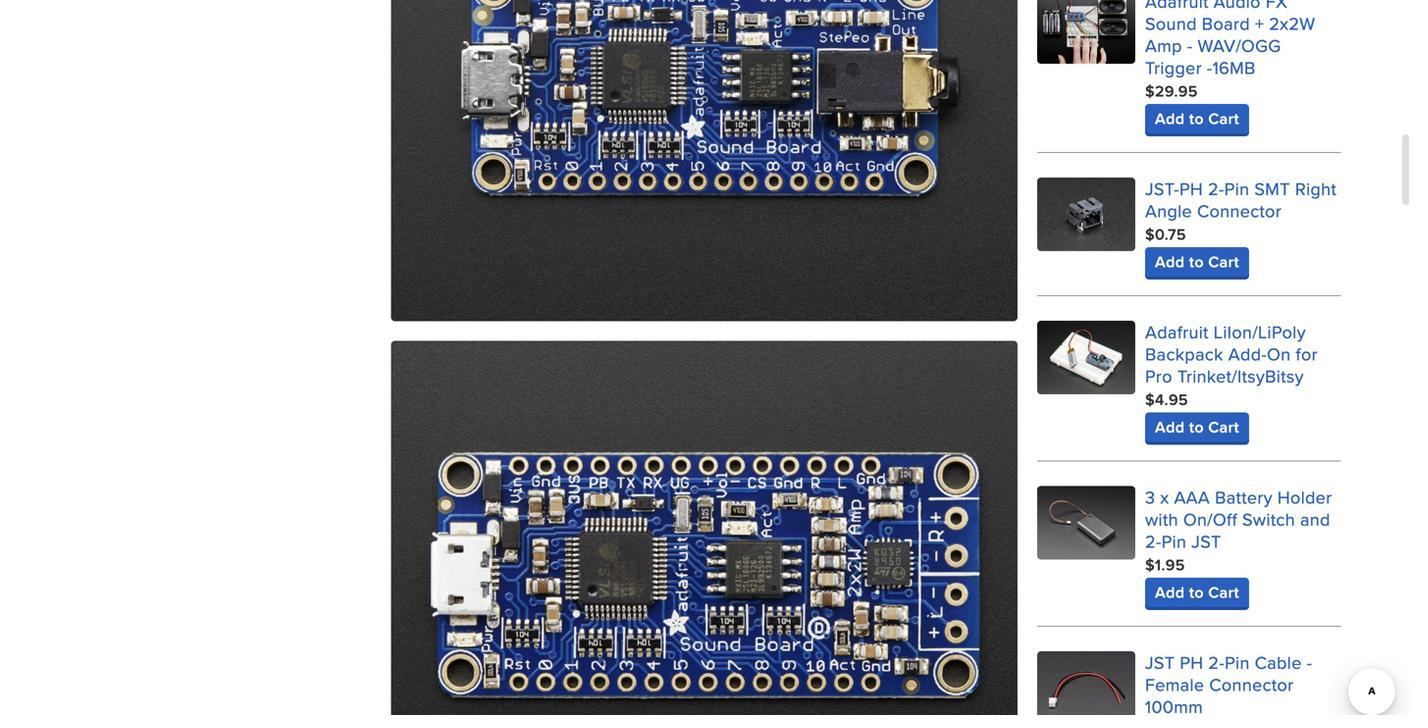 Task type: locate. For each thing, give the bounding box(es) containing it.
3 x aaa battery holder with on/off switch and 2-pin jst $1.95 add to cart
[[1145, 485, 1333, 604]]

add down $0.75
[[1155, 250, 1185, 273]]

1 to from the top
[[1190, 107, 1204, 130]]

0 vertical spatial connector
[[1198, 198, 1282, 223]]

add to cart link down $1.95
[[1145, 578, 1249, 608]]

add inside adafruit audio fx sound board + 2x2w amp - wav/ogg trigger -16mb $29.95 add to cart
[[1155, 107, 1185, 130]]

0 horizontal spatial jst
[[1145, 650, 1175, 675]]

2 add to cart link from the top
[[1145, 247, 1249, 277]]

liion/lipoly
[[1214, 320, 1306, 345]]

pin left "cable"
[[1225, 650, 1250, 675]]

1 cart from the top
[[1209, 107, 1240, 130]]

2 adafruit from the top
[[1145, 320, 1209, 345]]

to
[[1190, 107, 1204, 130], [1190, 250, 1204, 273], [1190, 416, 1204, 439], [1190, 581, 1204, 604]]

to inside adafruit liion/lipoly backpack add-on for pro trinket/itsybitsy $4.95 add to cart
[[1190, 416, 1204, 439]]

adafruit liion/lipoly backpack soldered onto a pro trinket, plugged into a solderless breadboard. image
[[1038, 321, 1136, 395]]

audio
[[1214, 0, 1261, 14]]

add to cart link down $0.75
[[1145, 247, 1249, 277]]

3 cart from the top
[[1209, 416, 1240, 439]]

2 vertical spatial pin
[[1225, 650, 1250, 675]]

jst inside '3 x aaa battery holder with on/off switch and 2-pin jst $1.95 add to cart'
[[1192, 529, 1222, 554]]

4 add to cart link from the top
[[1145, 578, 1249, 608]]

3 to from the top
[[1190, 416, 1204, 439]]

2-
[[1208, 176, 1225, 201], [1145, 529, 1162, 554], [1209, 650, 1225, 675]]

connector
[[1198, 198, 1282, 223], [1210, 672, 1294, 697]]

2- for jst-
[[1208, 176, 1225, 201]]

add to cart link for trinket/itsybitsy
[[1145, 413, 1249, 442]]

jst up 100mm
[[1145, 650, 1175, 675]]

2 vertical spatial 2-
[[1209, 650, 1225, 675]]

2 cart from the top
[[1209, 250, 1240, 273]]

battery
[[1215, 485, 1273, 510]]

2- inside the 'jst-ph 2-pin smt right angle connector $0.75 add to cart'
[[1208, 176, 1225, 201]]

aaa
[[1174, 485, 1210, 510]]

4 to from the top
[[1190, 581, 1204, 604]]

add to cart link for switch
[[1145, 578, 1249, 608]]

jst-ph 2-pin smt right angle connector $0.75 add to cart
[[1145, 176, 1337, 273]]

jst inside jst ph 2-pin cable - female connector 100mm
[[1145, 650, 1175, 675]]

jst-ph 2-pin smt right angle connector image
[[1038, 178, 1136, 251]]

2- right the female
[[1209, 650, 1225, 675]]

cart down the jst-ph 2-pin smt right angle connector link
[[1209, 250, 1240, 273]]

jst ph 2-pin cable - female connector 100mm
[[1145, 650, 1313, 716]]

cart down on/off
[[1209, 581, 1240, 604]]

4 add from the top
[[1155, 581, 1185, 604]]

2 to from the top
[[1190, 250, 1204, 273]]

add to cart link down $4.95
[[1145, 413, 1249, 442]]

add
[[1155, 107, 1185, 130], [1155, 250, 1185, 273], [1155, 416, 1185, 439], [1155, 581, 1185, 604]]

1 vertical spatial pin
[[1162, 529, 1187, 554]]

- right amp
[[1187, 33, 1193, 58]]

- right trigger
[[1207, 55, 1213, 80]]

1 horizontal spatial jst
[[1192, 529, 1222, 554]]

2- right angle
[[1208, 176, 1225, 201]]

2- inside '3 x aaa battery holder with on/off switch and 2-pin jst $1.95 add to cart'
[[1145, 529, 1162, 554]]

to inside adafruit audio fx sound board + 2x2w amp - wav/ogg trigger -16mb $29.95 add to cart
[[1190, 107, 1204, 130]]

adafruit up pro
[[1145, 320, 1209, 345]]

adafruit liion/lipoly backpack add-on for pro trinket/itsybitsy link
[[1145, 320, 1318, 389]]

adafruit inside adafruit liion/lipoly backpack add-on for pro trinket/itsybitsy $4.95 add to cart
[[1145, 320, 1209, 345]]

adafruit inside adafruit audio fx sound board + 2x2w amp - wav/ogg trigger -16mb $29.95 add to cart
[[1145, 0, 1209, 14]]

1 adafruit from the top
[[1145, 0, 1209, 14]]

1 add to cart link from the top
[[1145, 104, 1249, 134]]

for
[[1296, 342, 1318, 367]]

to inside the 'jst-ph 2-pin smt right angle connector $0.75 add to cart'
[[1190, 250, 1204, 273]]

cart
[[1209, 107, 1240, 130], [1209, 250, 1240, 273], [1209, 416, 1240, 439], [1209, 581, 1240, 604]]

to down trinket/itsybitsy
[[1190, 416, 1204, 439]]

1 vertical spatial adafruit
[[1145, 320, 1209, 345]]

pin inside jst ph 2-pin cable - female connector 100mm
[[1225, 650, 1250, 675]]

pin
[[1225, 176, 1250, 201], [1162, 529, 1187, 554], [1225, 650, 1250, 675]]

0 vertical spatial ph
[[1180, 176, 1203, 201]]

a long blue rectangular audio fx sound board assembled onto two half-size breadboards. the board is wired up to a 3 x aa battery pack and two speakers. a white hand presses a row of small tactile buttons wired up to the audio board. image
[[1038, 0, 1136, 64]]

2- inside jst ph 2-pin cable - female connector 100mm
[[1209, 650, 1225, 675]]

connector right angle
[[1198, 198, 1282, 223]]

ph inside the 'jst-ph 2-pin smt right angle connector $0.75 add to cart'
[[1180, 176, 1203, 201]]

1 vertical spatial 2-
[[1145, 529, 1162, 554]]

1 vertical spatial ph
[[1180, 650, 1204, 675]]

+
[[1255, 11, 1265, 36]]

connector for smt
[[1198, 198, 1282, 223]]

0 vertical spatial pin
[[1225, 176, 1250, 201]]

cart inside the 'jst-ph 2-pin smt right angle connector $0.75 add to cart'
[[1209, 250, 1240, 273]]

1 vertical spatial connector
[[1210, 672, 1294, 697]]

pin inside the 'jst-ph 2-pin smt right angle connector $0.75 add to cart'
[[1225, 176, 1250, 201]]

3 add from the top
[[1155, 416, 1185, 439]]

switch
[[1243, 507, 1296, 532]]

2 add from the top
[[1155, 250, 1185, 273]]

connector right the female
[[1210, 672, 1294, 697]]

add to cart link down $29.95
[[1145, 104, 1249, 134]]

connector inside the 'jst-ph 2-pin smt right angle connector $0.75 add to cart'
[[1198, 198, 1282, 223]]

0 vertical spatial jst
[[1192, 529, 1222, 554]]

$4.95
[[1145, 388, 1189, 411]]

add down $29.95
[[1155, 107, 1185, 130]]

add-
[[1229, 342, 1267, 367]]

- right "cable"
[[1307, 650, 1313, 675]]

-
[[1187, 33, 1193, 58], [1207, 55, 1213, 80], [1307, 650, 1313, 675]]

1 add from the top
[[1155, 107, 1185, 130]]

to down $29.95
[[1190, 107, 1204, 130]]

1 vertical spatial jst
[[1145, 650, 1175, 675]]

cart down 16mb
[[1209, 107, 1240, 130]]

jst
[[1192, 529, 1222, 554], [1145, 650, 1175, 675]]

adafruit up amp
[[1145, 0, 1209, 14]]

3
[[1145, 485, 1156, 510]]

2 horizontal spatial -
[[1307, 650, 1313, 675]]

ph
[[1180, 176, 1203, 201], [1180, 650, 1204, 675]]

ph up 100mm
[[1180, 650, 1204, 675]]

pin left smt
[[1225, 176, 1250, 201]]

pin inside '3 x aaa battery holder with on/off switch and 2-pin jst $1.95 add to cart'
[[1162, 529, 1187, 554]]

ph inside jst ph 2-pin cable - female connector 100mm
[[1180, 650, 1204, 675]]

jst-
[[1145, 176, 1180, 201]]

female
[[1145, 672, 1205, 697]]

add down $1.95
[[1155, 581, 1185, 604]]

to down on/off
[[1190, 581, 1204, 604]]

ph up $0.75
[[1180, 176, 1203, 201]]

to down angle
[[1190, 250, 1204, 273]]

trinket/itsybitsy
[[1178, 364, 1304, 389]]

4 cart from the top
[[1209, 581, 1240, 604]]

to inside '3 x aaa battery holder with on/off switch and 2-pin jst $1.95 add to cart'
[[1190, 581, 1204, 604]]

pin down x
[[1162, 529, 1187, 554]]

add down $4.95
[[1155, 416, 1185, 439]]

cart down trinket/itsybitsy
[[1209, 416, 1240, 439]]

jst down 'aaa'
[[1192, 529, 1222, 554]]

2- down 3
[[1145, 529, 1162, 554]]

connector inside jst ph 2-pin cable - female connector 100mm
[[1210, 672, 1294, 697]]

adafruit
[[1145, 0, 1209, 14], [1145, 320, 1209, 345]]

16mb
[[1213, 55, 1256, 80]]

3 add to cart link from the top
[[1145, 413, 1249, 442]]

$29.95
[[1145, 80, 1198, 103]]

0 vertical spatial adafruit
[[1145, 0, 1209, 14]]

0 vertical spatial 2-
[[1208, 176, 1225, 201]]

add to cart link
[[1145, 104, 1249, 134], [1145, 247, 1249, 277], [1145, 413, 1249, 442], [1145, 578, 1249, 608]]



Task type: vqa. For each thing, say whether or not it's contained in the screenshot.
"-" within - name the file TnnHOLDL.WAV or .OGG to have the audio play only when the trigger pin is held low, it will loop until the pin is released
no



Task type: describe. For each thing, give the bounding box(es) containing it.
pro
[[1145, 364, 1173, 389]]

holder
[[1278, 485, 1333, 510]]

amp
[[1145, 33, 1183, 58]]

with
[[1145, 507, 1179, 532]]

and
[[1301, 507, 1331, 532]]

100mm
[[1145, 695, 1203, 716]]

x
[[1161, 485, 1169, 510]]

$1.95
[[1145, 554, 1185, 577]]

adafruit_products_2210 05.jpg image
[[391, 341, 1018, 716]]

adafruit audio fx sound board + 2x2w amp - wav/ogg trigger -16mb link
[[1145, 0, 1316, 80]]

ph for female
[[1180, 650, 1204, 675]]

connector for cable
[[1210, 672, 1294, 697]]

trigger
[[1145, 55, 1202, 80]]

adafruit audio fx sound board + 2x2w amp - wav/ogg trigger -16mb $29.95 add to cart
[[1145, 0, 1316, 130]]

sound
[[1145, 11, 1197, 36]]

cable
[[1255, 650, 1302, 675]]

1 horizontal spatial -
[[1207, 55, 1213, 80]]

adafruit for amp
[[1145, 0, 1209, 14]]

adafruit liion/lipoly backpack add-on for pro trinket/itsybitsy $4.95 add to cart
[[1145, 320, 1318, 439]]

on/off
[[1184, 507, 1238, 532]]

add inside '3 x aaa battery holder with on/off switch and 2-pin jst $1.95 add to cart'
[[1155, 581, 1185, 604]]

adafruit for trinket/itsybitsy
[[1145, 320, 1209, 345]]

$0.75
[[1145, 223, 1187, 246]]

add to cart link for amp
[[1145, 104, 1249, 134]]

board
[[1202, 11, 1250, 36]]

cart inside adafruit audio fx sound board + 2x2w amp - wav/ogg trigger -16mb $29.95 add to cart
[[1209, 107, 1240, 130]]

3 x aaa battery holder with on/off switch and 2-pin jst link
[[1145, 485, 1333, 554]]

cart inside adafruit liion/lipoly backpack add-on for pro trinket/itsybitsy $4.95 add to cart
[[1209, 416, 1240, 439]]

right
[[1295, 176, 1337, 201]]

top view shot of a red and black jst ph 2-pin cable to female connector - 100mm. image
[[1038, 652, 1136, 716]]

pin for jst
[[1225, 650, 1250, 675]]

wav/ogg
[[1198, 33, 1281, 58]]

angle
[[1145, 198, 1193, 223]]

2- for jst
[[1209, 650, 1225, 675]]

jst-ph 2-pin smt right angle connector link
[[1145, 176, 1337, 223]]

front angled shot of 3 x aaa battery holder with on-off switch and 2-pin jst ph connector. image
[[1038, 486, 1136, 560]]

add to cart link for connector
[[1145, 247, 1249, 277]]

smt
[[1255, 176, 1291, 201]]

pin for jst-
[[1225, 176, 1250, 201]]

add inside the 'jst-ph 2-pin smt right angle connector $0.75 add to cart'
[[1155, 250, 1185, 273]]

2x2w
[[1269, 11, 1316, 36]]

backpack
[[1145, 342, 1224, 367]]

ph for angle
[[1180, 176, 1203, 201]]

fx
[[1266, 0, 1288, 14]]

- inside jst ph 2-pin cable - female connector 100mm
[[1307, 650, 1313, 675]]

jst ph 2-pin cable - female connector 100mm link
[[1145, 650, 1313, 716]]

cart inside '3 x aaa battery holder with on/off switch and 2-pin jst $1.95 add to cart'
[[1209, 581, 1240, 604]]

0 horizontal spatial -
[[1187, 33, 1193, 58]]

add inside adafruit liion/lipoly backpack add-on for pro trinket/itsybitsy $4.95 add to cart
[[1155, 416, 1185, 439]]

on
[[1267, 342, 1291, 367]]

adafruit_products_2133_top_orig.jpg image
[[391, 0, 1018, 322]]



